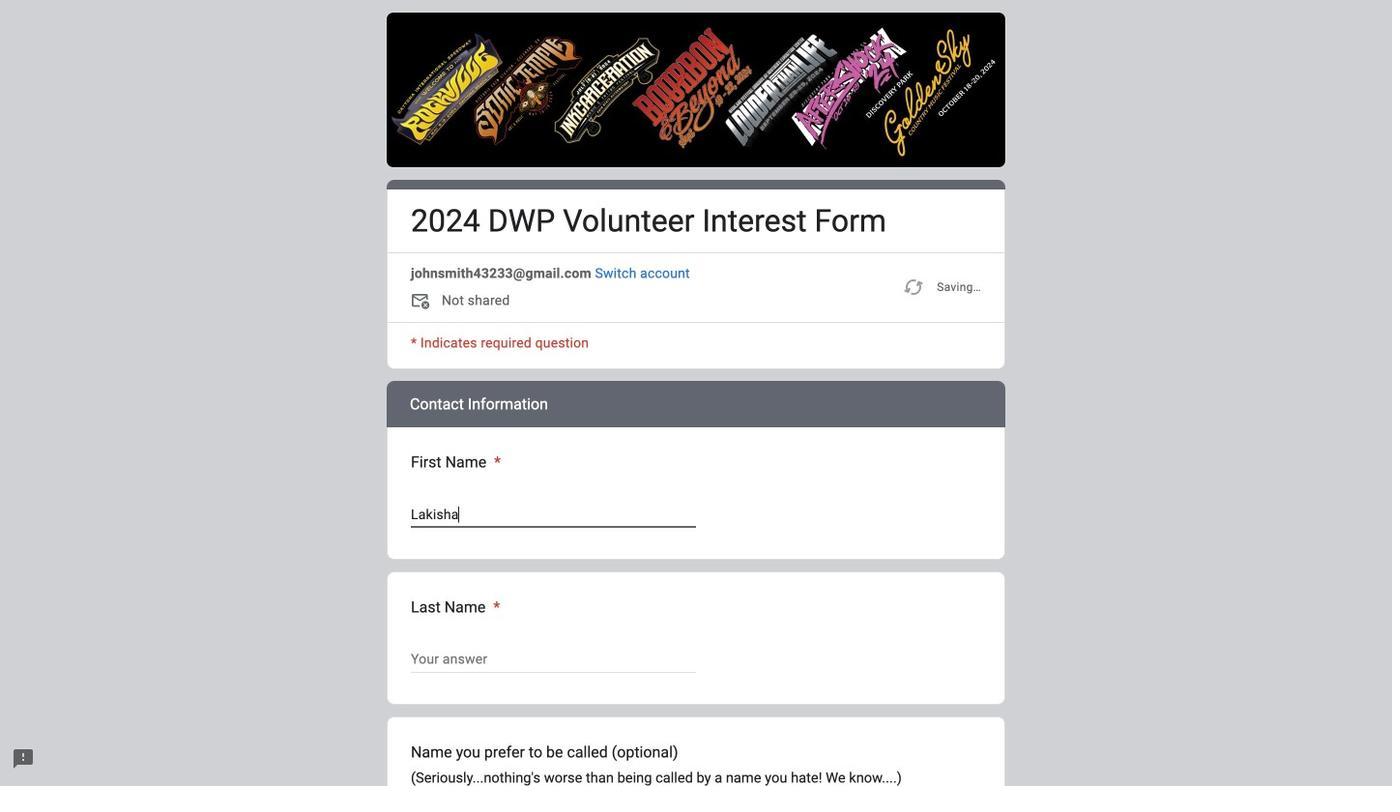 Task type: locate. For each thing, give the bounding box(es) containing it.
list
[[387, 381, 1006, 786]]

heading
[[411, 202, 887, 241], [387, 381, 1006, 427], [411, 451, 501, 474], [411, 596, 500, 619]]

required question element
[[490, 451, 501, 474], [490, 596, 500, 619]]

status
[[902, 264, 981, 310]]

None text field
[[411, 503, 696, 526], [411, 648, 696, 671], [411, 503, 696, 526], [411, 648, 696, 671]]



Task type: describe. For each thing, give the bounding box(es) containing it.
report a problem to google image
[[12, 747, 35, 771]]

your email and google account are not part of your response image
[[411, 291, 442, 314]]

1 vertical spatial required question element
[[490, 596, 500, 619]]

0 vertical spatial required question element
[[490, 451, 501, 474]]

your email and google account are not part of your response image
[[411, 291, 434, 314]]



Task type: vqa. For each thing, say whether or not it's contained in the screenshot.
text box
yes



